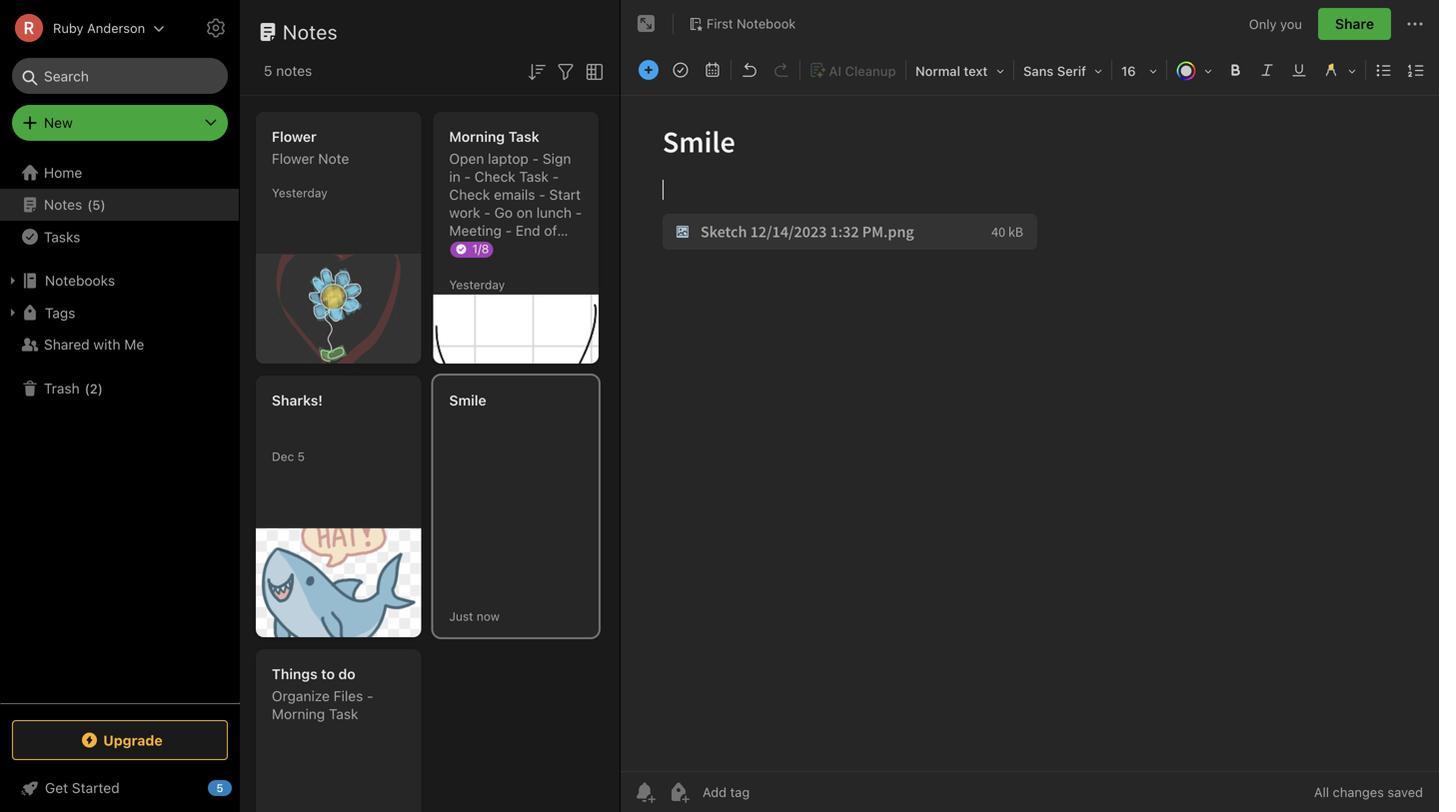 Task type: locate. For each thing, give the bounding box(es) containing it.
notes for notes ( 5 )
[[44, 196, 82, 213]]

sans serif
[[1024, 63, 1087, 78]]

- right the files
[[367, 688, 373, 705]]

(
[[87, 197, 92, 212], [85, 381, 90, 396]]

16
[[1122, 63, 1136, 78]]

morning
[[449, 128, 505, 145], [272, 706, 325, 723]]

More field
[[1433, 56, 1440, 84]]

2 flower from the top
[[272, 150, 314, 167]]

with
[[93, 336, 120, 353]]

Font size field
[[1115, 56, 1165, 85]]

0 vertical spatial yesterday
[[272, 186, 328, 200]]

ruby
[[53, 20, 84, 35]]

Heading level field
[[909, 56, 1012, 85]]

normal
[[916, 63, 961, 78]]

yesterday down 1/8
[[449, 278, 505, 292]]

1 horizontal spatial yesterday
[[449, 278, 505, 292]]

5 inside "help and learning task checklist" "field"
[[216, 782, 223, 795]]

2 vertical spatial task
[[329, 706, 358, 723]]

0 vertical spatial task
[[509, 128, 540, 145]]

first notebook
[[707, 16, 796, 31]]

organize
[[272, 688, 330, 705]]

task
[[509, 128, 540, 145], [519, 168, 549, 185], [329, 706, 358, 723]]

underline image
[[1286, 56, 1314, 84]]

emails
[[494, 186, 535, 203]]

anderson
[[87, 20, 145, 35]]

task down the files
[[329, 706, 358, 723]]

notes
[[283, 20, 338, 43], [44, 196, 82, 213]]

notes
[[276, 62, 312, 79]]

View options field
[[578, 58, 607, 84]]

on
[[517, 204, 533, 221]]

calendar event image
[[699, 56, 727, 84]]

notes up notes
[[283, 20, 338, 43]]

in
[[449, 168, 461, 185]]

0 vertical spatial flower
[[272, 128, 317, 145]]

just now
[[449, 610, 500, 624]]

( right trash
[[85, 381, 90, 396]]

Font family field
[[1017, 56, 1110, 85]]

ruby anderson
[[53, 20, 145, 35]]

( inside notes ( 5 )
[[87, 197, 92, 212]]

( inside trash ( 2 )
[[85, 381, 90, 396]]

morning task open laptop - sign in - check task - check emails - start work - go on lunch - meeting - end of day
[[449, 128, 582, 257]]

check up work
[[449, 186, 490, 203]]

now
[[477, 610, 500, 624]]

task up the laptop
[[509, 128, 540, 145]]

check down the laptop
[[475, 168, 516, 185]]

0 vertical spatial notes
[[283, 20, 338, 43]]

thumbnail image
[[256, 255, 421, 364], [433, 295, 599, 364], [256, 529, 421, 638]]

) right trash
[[98, 381, 103, 396]]

0 horizontal spatial morning
[[272, 706, 325, 723]]

1 vertical spatial notes
[[44, 196, 82, 213]]

task image
[[667, 56, 695, 84]]

1 vertical spatial morning
[[272, 706, 325, 723]]

dec 5
[[272, 450, 305, 464]]

yesterday
[[272, 186, 328, 200], [449, 278, 505, 292]]

open
[[449, 150, 484, 167]]

lunch
[[537, 204, 572, 221]]

notebooks link
[[0, 265, 239, 297]]

shared with me link
[[0, 329, 239, 361]]

notes ( 5 )
[[44, 196, 106, 213]]

things
[[272, 666, 318, 683]]

- right in
[[465, 168, 471, 185]]

1 horizontal spatial morning
[[449, 128, 505, 145]]

) inside trash ( 2 )
[[98, 381, 103, 396]]

Account field
[[0, 8, 165, 48]]

smile
[[449, 392, 487, 409]]

text
[[964, 63, 988, 78]]

Highlight field
[[1316, 56, 1364, 85]]

dec
[[272, 450, 294, 464]]

More actions field
[[1404, 8, 1428, 40]]

new button
[[12, 105, 228, 141]]

None search field
[[26, 58, 214, 94]]

normal text
[[916, 63, 988, 78]]

only
[[1250, 16, 1277, 31]]

-
[[533, 150, 539, 167], [465, 168, 471, 185], [553, 168, 559, 185], [539, 186, 546, 203], [484, 204, 491, 221], [576, 204, 582, 221], [506, 222, 512, 239], [367, 688, 373, 705]]

0 horizontal spatial notes
[[44, 196, 82, 213]]

morning inside morning task open laptop - sign in - check task - check emails - start work - go on lunch - meeting - end of day
[[449, 128, 505, 145]]

go
[[495, 204, 513, 221]]

0 vertical spatial (
[[87, 197, 92, 212]]

files
[[334, 688, 363, 705]]

sign
[[543, 150, 571, 167]]

expand note image
[[635, 12, 659, 36]]

tasks
[[44, 229, 80, 245]]

home
[[44, 164, 82, 181]]

Help and Learning task checklist field
[[0, 773, 240, 805]]

5 left click to collapse image
[[216, 782, 223, 795]]

notes for notes
[[283, 20, 338, 43]]

flower left note
[[272, 150, 314, 167]]

work
[[449, 204, 481, 221]]

0 horizontal spatial yesterday
[[272, 186, 328, 200]]

start
[[549, 186, 581, 203]]

flower
[[272, 128, 317, 145], [272, 150, 314, 167]]

0 vertical spatial )
[[101, 197, 106, 212]]

1 vertical spatial )
[[98, 381, 103, 396]]

add tag image
[[667, 781, 691, 805]]

1 vertical spatial (
[[85, 381, 90, 396]]

tasks button
[[0, 221, 239, 253]]

share button
[[1319, 8, 1392, 40]]

of
[[544, 222, 557, 239]]

tree
[[0, 157, 240, 703]]

yesterday down flower flower note
[[272, 186, 328, 200]]

1 vertical spatial flower
[[272, 150, 314, 167]]

expand tags image
[[5, 305, 21, 321]]

do
[[339, 666, 356, 683]]

shared with me
[[44, 336, 144, 353]]

tags button
[[0, 297, 239, 329]]

5
[[264, 62, 272, 79], [92, 197, 101, 212], [298, 450, 305, 464], [216, 782, 223, 795]]

Add filters field
[[554, 58, 578, 84]]

morning up open
[[449, 128, 505, 145]]

( for trash
[[85, 381, 90, 396]]

) down home link
[[101, 197, 106, 212]]

) inside notes ( 5 )
[[101, 197, 106, 212]]

1 horizontal spatial notes
[[283, 20, 338, 43]]

italic image
[[1254, 56, 1282, 84]]

settings image
[[204, 16, 228, 40]]

only you
[[1250, 16, 1303, 31]]

- inside 'things to do organize files - morning task'
[[367, 688, 373, 705]]

check
[[475, 168, 516, 185], [449, 186, 490, 203]]

notebooks
[[45, 272, 115, 289]]

)
[[101, 197, 106, 212], [98, 381, 103, 396]]

( down home link
[[87, 197, 92, 212]]

morning down 'organize' on the left
[[272, 706, 325, 723]]

flower down notes
[[272, 128, 317, 145]]

morning inside 'things to do organize files - morning task'
[[272, 706, 325, 723]]

home link
[[0, 157, 240, 189]]

task up emails
[[519, 168, 549, 185]]

new
[[44, 114, 73, 131]]

notes down home
[[44, 196, 82, 213]]

5 down home link
[[92, 197, 101, 212]]

0 vertical spatial morning
[[449, 128, 505, 145]]



Task type: vqa. For each thing, say whether or not it's contained in the screenshot.
'First Notebook'
yes



Task type: describe. For each thing, give the bounding box(es) containing it.
task inside 'things to do organize files - morning task'
[[329, 706, 358, 723]]

all changes saved
[[1315, 785, 1424, 800]]

2
[[90, 381, 98, 396]]

1/8
[[472, 242, 489, 256]]

( for notes
[[87, 197, 92, 212]]

get started
[[45, 780, 120, 797]]

- down start at top left
[[576, 204, 582, 221]]

shared
[[44, 336, 90, 353]]

me
[[124, 336, 144, 353]]

serif
[[1058, 63, 1087, 78]]

first
[[707, 16, 733, 31]]

Add tag field
[[701, 784, 851, 801]]

5 left notes
[[264, 62, 272, 79]]

to
[[321, 666, 335, 683]]

flower flower note
[[272, 128, 349, 167]]

started
[[72, 780, 120, 797]]

tags
[[45, 305, 75, 321]]

share
[[1336, 15, 1375, 32]]

get
[[45, 780, 68, 797]]

numbered list image
[[1403, 56, 1431, 84]]

upgrade button
[[12, 721, 228, 761]]

just
[[449, 610, 473, 624]]

5 inside notes ( 5 )
[[92, 197, 101, 212]]

5 right the dec
[[298, 450, 305, 464]]

add filters image
[[554, 60, 578, 84]]

bold image
[[1222, 56, 1250, 84]]

bulleted list image
[[1371, 56, 1399, 84]]

meeting
[[449, 222, 502, 239]]

1 vertical spatial yesterday
[[449, 278, 505, 292]]

1 flower from the top
[[272, 128, 317, 145]]

expand notebooks image
[[5, 273, 21, 289]]

) for trash
[[98, 381, 103, 396]]

1 vertical spatial check
[[449, 186, 490, 203]]

note
[[318, 150, 349, 167]]

Sort options field
[[525, 58, 549, 84]]

upgrade
[[103, 733, 163, 749]]

end
[[516, 222, 541, 239]]

thumbnail image for open laptop - sign in - check task - check emails - start work - go on lunch - meeting - end of day
[[433, 295, 599, 364]]

first notebook button
[[682, 10, 803, 38]]

trash
[[44, 380, 80, 397]]

Insert field
[[634, 56, 664, 84]]

- down go
[[506, 222, 512, 239]]

trash ( 2 )
[[44, 380, 103, 397]]

- left go
[[484, 204, 491, 221]]

undo image
[[736, 56, 764, 84]]

0 vertical spatial check
[[475, 168, 516, 185]]

changes
[[1333, 785, 1385, 800]]

- up the 'lunch' at the left top
[[539, 186, 546, 203]]

) for notes
[[101, 197, 106, 212]]

tree containing home
[[0, 157, 240, 703]]

things to do organize files - morning task
[[272, 666, 373, 723]]

Font color field
[[1170, 56, 1220, 85]]

add a reminder image
[[633, 781, 657, 805]]

laptop
[[488, 150, 529, 167]]

day
[[449, 240, 473, 257]]

notebook
[[737, 16, 796, 31]]

click to collapse image
[[232, 776, 247, 800]]

saved
[[1388, 785, 1424, 800]]

5 notes
[[264, 62, 312, 79]]

more actions image
[[1404, 12, 1428, 36]]

Note Editor text field
[[621, 96, 1440, 772]]

note window element
[[621, 0, 1440, 813]]

all
[[1315, 785, 1330, 800]]

sans
[[1024, 63, 1054, 78]]

Search text field
[[26, 58, 214, 94]]

thumbnail image for flower note
[[256, 255, 421, 364]]

sharks!
[[272, 392, 323, 409]]

- down sign
[[553, 168, 559, 185]]

you
[[1281, 16, 1303, 31]]

1 vertical spatial task
[[519, 168, 549, 185]]

- left sign
[[533, 150, 539, 167]]



